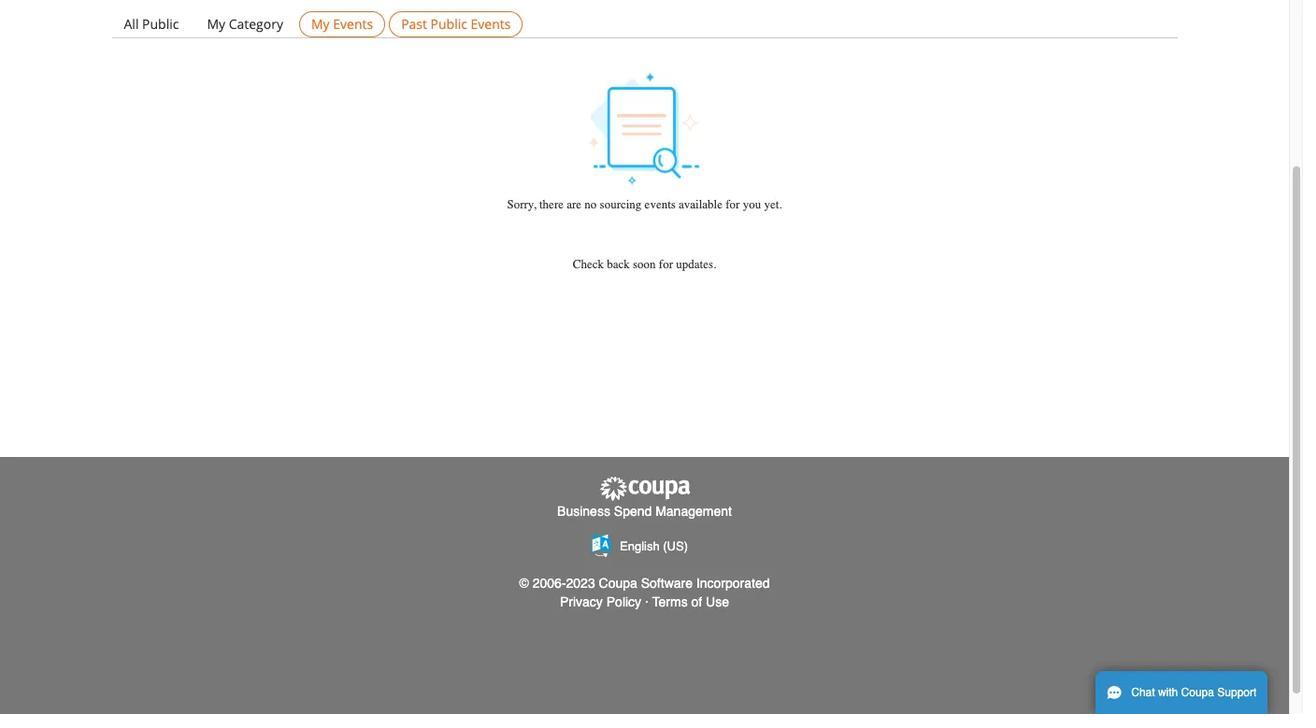 Task type: describe. For each thing, give the bounding box(es) containing it.
events inside past public events link
[[471, 15, 511, 33]]

you
[[743, 198, 762, 212]]

privacy policy link
[[560, 595, 642, 610]]

terms of use link
[[653, 595, 730, 610]]

chat with coupa support
[[1132, 687, 1257, 700]]

incorporated
[[697, 576, 770, 591]]

public for all
[[142, 15, 179, 33]]

privacy
[[560, 595, 603, 610]]

are
[[567, 198, 582, 212]]

my for my events
[[311, 15, 330, 33]]

events inside my events link
[[333, 15, 373, 33]]

all public link
[[112, 12, 191, 38]]

sorry, there are no sourcing events available for you yet.
[[507, 198, 782, 212]]

my category
[[207, 15, 283, 33]]

tab list containing all public
[[112, 12, 1178, 38]]

english (us)
[[620, 540, 688, 554]]

there
[[540, 198, 564, 212]]

use
[[706, 595, 730, 610]]

check back soon for updates.
[[573, 258, 717, 272]]

© 2006-2023 coupa software incorporated
[[520, 576, 770, 591]]

my category link
[[195, 12, 296, 38]]

management
[[656, 504, 732, 519]]

(us)
[[663, 540, 688, 554]]

soon
[[633, 258, 656, 272]]

support
[[1218, 687, 1257, 700]]

terms
[[653, 595, 688, 610]]

my events
[[311, 15, 373, 33]]

software
[[641, 576, 693, 591]]

past public events link
[[389, 12, 523, 38]]

available
[[679, 198, 723, 212]]

my for my category
[[207, 15, 225, 33]]

1 vertical spatial for
[[659, 258, 673, 272]]

terms of use
[[653, 595, 730, 610]]

chat
[[1132, 687, 1156, 700]]



Task type: locate. For each thing, give the bounding box(es) containing it.
©
[[520, 576, 529, 591]]

business spend management
[[558, 504, 732, 519]]

0 horizontal spatial coupa
[[599, 576, 638, 591]]

0 vertical spatial for
[[726, 198, 740, 212]]

coupa right with
[[1182, 687, 1215, 700]]

1 vertical spatial coupa
[[1182, 687, 1215, 700]]

yet.
[[765, 198, 782, 212]]

past public events
[[401, 15, 511, 33]]

1 horizontal spatial for
[[726, 198, 740, 212]]

chat with coupa support button
[[1096, 672, 1269, 715]]

public for past
[[431, 15, 468, 33]]

policy
[[607, 595, 642, 610]]

my left category at the left of page
[[207, 15, 225, 33]]

0 vertical spatial coupa
[[599, 576, 638, 591]]

with
[[1159, 687, 1179, 700]]

of
[[692, 595, 703, 610]]

2023
[[566, 576, 596, 591]]

1 horizontal spatial events
[[471, 15, 511, 33]]

my right category at the left of page
[[311, 15, 330, 33]]

public
[[142, 15, 179, 33], [431, 15, 468, 33]]

my
[[207, 15, 225, 33], [311, 15, 330, 33]]

back
[[607, 258, 630, 272]]

events right past
[[471, 15, 511, 33]]

past
[[401, 15, 427, 33]]

2 public from the left
[[431, 15, 468, 33]]

my events link
[[299, 12, 385, 38]]

coupa
[[599, 576, 638, 591], [1182, 687, 1215, 700]]

for right soon
[[659, 258, 673, 272]]

2 events from the left
[[471, 15, 511, 33]]

privacy policy
[[560, 595, 642, 610]]

category
[[229, 15, 283, 33]]

2006-
[[533, 576, 566, 591]]

coupa up policy
[[599, 576, 638, 591]]

english
[[620, 540, 660, 554]]

no
[[585, 198, 597, 212]]

sorry,
[[507, 198, 537, 212]]

all
[[124, 15, 139, 33]]

spend
[[614, 504, 652, 519]]

coupa supplier portal image
[[598, 476, 692, 503]]

events left past
[[333, 15, 373, 33]]

1 my from the left
[[207, 15, 225, 33]]

for
[[726, 198, 740, 212], [659, 258, 673, 272]]

public right past
[[431, 15, 468, 33]]

0 horizontal spatial for
[[659, 258, 673, 272]]

all public
[[124, 15, 179, 33]]

1 horizontal spatial coupa
[[1182, 687, 1215, 700]]

for left you
[[726, 198, 740, 212]]

0 horizontal spatial my
[[207, 15, 225, 33]]

0 horizontal spatial public
[[142, 15, 179, 33]]

sourcing
[[600, 198, 642, 212]]

business
[[558, 504, 611, 519]]

events
[[333, 15, 373, 33], [471, 15, 511, 33]]

0 horizontal spatial events
[[333, 15, 373, 33]]

1 public from the left
[[142, 15, 179, 33]]

2 my from the left
[[311, 15, 330, 33]]

events
[[645, 198, 676, 212]]

1 events from the left
[[333, 15, 373, 33]]

coupa inside button
[[1182, 687, 1215, 700]]

1 horizontal spatial public
[[431, 15, 468, 33]]

check
[[573, 258, 604, 272]]

1 horizontal spatial my
[[311, 15, 330, 33]]

updates.
[[676, 258, 717, 272]]

public right the all
[[142, 15, 179, 33]]

tab list
[[112, 12, 1178, 38]]



Task type: vqa. For each thing, say whether or not it's contained in the screenshot.
UTC associated with 10/06/23 06:49 AM UTC
no



